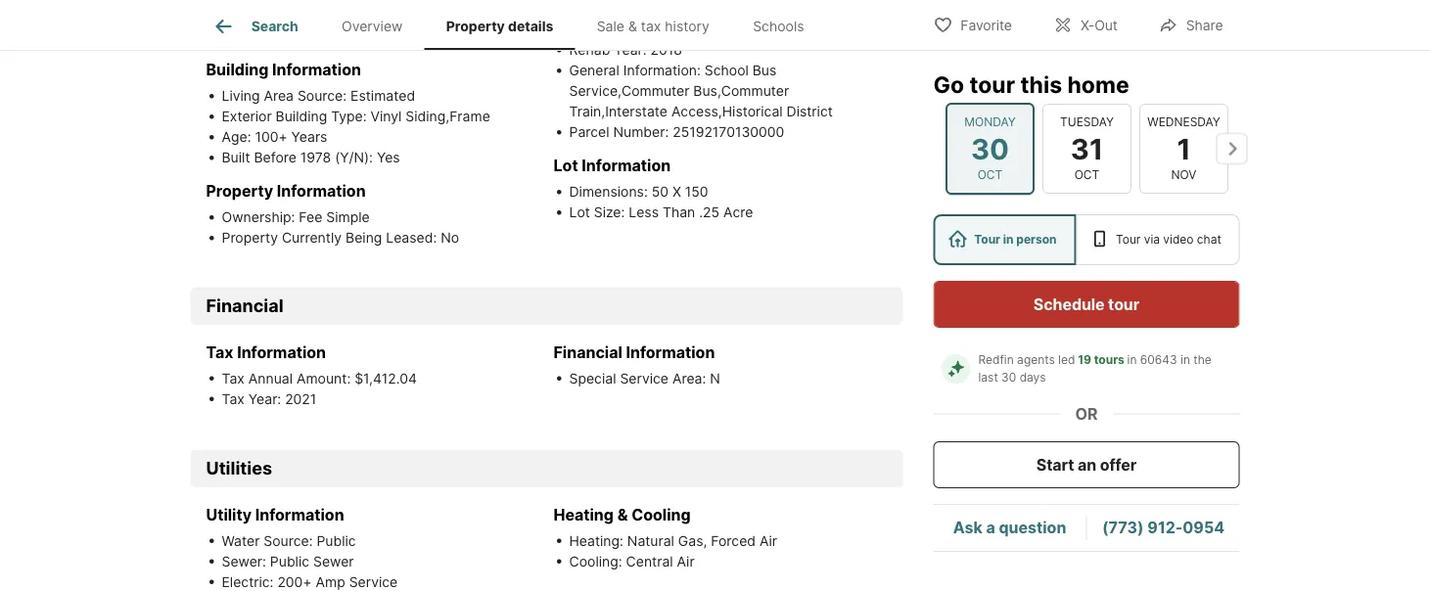 Task type: locate. For each thing, give the bounding box(es) containing it.
0 horizontal spatial oct
[[977, 168, 1002, 182]]

1 tour from the left
[[974, 233, 1001, 247]]

1 vertical spatial property
[[206, 182, 273, 201]]

x-
[[1081, 17, 1095, 34]]

1
[[1177, 131, 1191, 166]]

0 vertical spatial source:
[[298, 88, 347, 105]]

0 vertical spatial &
[[628, 18, 637, 35]]

question
[[999, 518, 1066, 537]]

oct down 31
[[1074, 168, 1099, 182]]

information
[[272, 61, 361, 80], [582, 157, 671, 176], [277, 182, 366, 201], [237, 343, 326, 362], [626, 343, 715, 362], [255, 506, 344, 525]]

1 vertical spatial rehab
[[569, 42, 610, 59]]

1 vertical spatial exterior
[[222, 29, 272, 45]]

yes inside building information living area source: estimated exterior building type: vinyl siding,frame age: 100+ years built before 1978 (y/n): yes
[[377, 150, 400, 167]]

tax information tax annual amount: $1,412.04 tax year: 2021
[[206, 343, 417, 408]]

service
[[620, 371, 669, 387], [349, 574, 398, 591]]

building up years
[[276, 109, 327, 125]]

in left person
[[1003, 233, 1014, 247]]

1 vertical spatial &
[[617, 506, 628, 525]]

favorite
[[961, 17, 1012, 34]]

30 down monday
[[971, 131, 1009, 166]]

building information living area source: estimated exterior building type: vinyl siding,frame age: 100+ years built before 1978 (y/n): yes
[[206, 61, 490, 167]]

financial
[[206, 296, 283, 317], [554, 343, 622, 362]]

in left the
[[1181, 353, 1190, 367]]

dimensions:
[[569, 184, 648, 201]]

ownership:
[[222, 210, 295, 226]]

yes inside rehab (y/n): yes rehab year: 2018
[[656, 22, 679, 38]]

lot down parcel
[[554, 157, 578, 176]]

1 vertical spatial 30
[[1002, 371, 1016, 385]]

schools tab
[[731, 3, 826, 50]]

0 horizontal spatial tour
[[970, 70, 1015, 98]]

information inside utility information water source: public sewer: public sewer electric: 200+ amp service
[[255, 506, 344, 525]]

air right forced
[[760, 533, 777, 550]]

0 horizontal spatial year:
[[249, 391, 281, 408]]

information inside "property information ownership: fee simple property currently being leased: no"
[[277, 182, 366, 201]]

yes
[[656, 22, 679, 38], [377, 150, 400, 167]]

information inside tax information tax annual amount: $1,412.04 tax year: 2021
[[237, 343, 326, 362]]

overview tab
[[320, 3, 425, 50]]

features
[[270, 1, 337, 20]]

None button
[[945, 103, 1034, 195], [1042, 104, 1131, 194], [1139, 104, 1228, 194], [945, 103, 1034, 195], [1042, 104, 1131, 194], [1139, 104, 1228, 194]]

storms/screens
[[425, 29, 529, 45]]

financial information special service area: n
[[554, 343, 720, 387]]

property up ownership:
[[206, 182, 273, 201]]

cooling
[[632, 506, 691, 525]]

go tour this home
[[933, 70, 1129, 98]]

property left details
[[446, 18, 505, 35]]

financial for financial
[[206, 296, 283, 317]]

in right tours
[[1127, 353, 1137, 367]]

tour left the via
[[1116, 233, 1141, 247]]

information:
[[623, 63, 701, 79]]

0 horizontal spatial yes
[[377, 150, 400, 167]]

currently
[[282, 230, 342, 247]]

service right amp
[[349, 574, 398, 591]]

tour via video chat option
[[1076, 214, 1240, 265]]

2 vertical spatial exterior
[[222, 109, 272, 125]]

less
[[629, 205, 659, 221]]

financial up annual
[[206, 296, 283, 317]]

parcel
[[569, 124, 609, 141]]

information for building
[[272, 61, 361, 80]]

year: inside tax information tax annual amount: $1,412.04 tax year: 2021
[[249, 391, 281, 408]]

information up fee
[[277, 182, 366, 201]]

this
[[1021, 70, 1062, 98]]

(773) 912-0954 link
[[1102, 518, 1225, 537]]

0 vertical spatial 30
[[971, 131, 1009, 166]]

yes up the 2018
[[656, 22, 679, 38]]

schedule tour
[[1034, 295, 1140, 314]]

property for details
[[446, 18, 505, 35]]

0 vertical spatial lot
[[554, 157, 578, 176]]

&
[[628, 18, 637, 35], [617, 506, 628, 525]]

fee
[[299, 210, 322, 226]]

0 horizontal spatial (y/n):
[[335, 150, 373, 167]]

out
[[1095, 17, 1118, 34]]

0 vertical spatial air
[[760, 533, 777, 550]]

1 horizontal spatial tour
[[1116, 233, 1141, 247]]

1 vertical spatial tour
[[1108, 295, 1140, 314]]

exterior left "features"
[[206, 1, 267, 20]]

year: up general information:
[[614, 42, 647, 59]]

wednesday 1 nov
[[1147, 115, 1220, 182]]

information for utility
[[255, 506, 344, 525]]

information inside building information living area source: estimated exterior building type: vinyl siding,frame age: 100+ years built before 1978 (y/n): yes
[[272, 61, 361, 80]]

rehab
[[569, 22, 610, 38], [569, 42, 610, 59]]

start
[[1037, 455, 1074, 474]]

exterior down living on the top left
[[222, 109, 272, 125]]

tax
[[641, 18, 661, 35]]

1 oct from the left
[[977, 168, 1002, 182]]

yes down the vinyl
[[377, 150, 400, 167]]

lot information dimensions: 50 x 150 lot size: less than .25 acre
[[554, 157, 753, 221]]

1 vertical spatial yes
[[377, 150, 400, 167]]

2 horizontal spatial in
[[1181, 353, 1190, 367]]

vinyl
[[371, 109, 402, 125]]

service left area: on the bottom of page
[[620, 371, 669, 387]]

amp
[[316, 574, 345, 591]]

oct down monday
[[977, 168, 1002, 182]]

30 inside 'monday 30 oct'
[[971, 131, 1009, 166]]

utility
[[206, 506, 252, 525]]

& up heating: on the bottom left
[[617, 506, 628, 525]]

information inside lot information dimensions: 50 x 150 lot size: less than .25 acre
[[582, 157, 671, 176]]

& left tax
[[628, 18, 637, 35]]

source: inside utility information water source: public sewer: public sewer electric: 200+ amp service
[[264, 533, 313, 550]]

natural
[[627, 533, 674, 550]]

1 horizontal spatial yes
[[656, 22, 679, 38]]

number:
[[613, 124, 669, 141]]

tour
[[970, 70, 1015, 98], [1108, 295, 1140, 314]]

30 inside in the last 30 days
[[1002, 371, 1016, 385]]

0 vertical spatial tour
[[970, 70, 1015, 98]]

& inside tab
[[628, 18, 637, 35]]

0 vertical spatial rehab
[[569, 22, 610, 38]]

& for heating
[[617, 506, 628, 525]]

information for tax
[[237, 343, 326, 362]]

31
[[1070, 131, 1103, 166]]

parcel number: 25192170130000
[[569, 124, 784, 141]]

0 vertical spatial (y/n):
[[614, 22, 652, 38]]

1 vertical spatial financial
[[554, 343, 622, 362]]

& inside heating & cooling heating: natural gas, forced air cooling: central air
[[617, 506, 628, 525]]

0 horizontal spatial tour
[[974, 233, 1001, 247]]

building
[[206, 61, 269, 80], [276, 109, 327, 125]]

public up 200+
[[270, 554, 309, 570]]

utility information water source: public sewer: public sewer electric: 200+ amp service
[[206, 506, 398, 591]]

0 vertical spatial financial
[[206, 296, 283, 317]]

property details
[[446, 18, 553, 35]]

1 horizontal spatial year:
[[614, 42, 647, 59]]

deck,
[[340, 29, 376, 45]]

0 vertical spatial property
[[446, 18, 505, 35]]

0 vertical spatial building
[[206, 61, 269, 80]]

(y/n): inside rehab (y/n): yes rehab year: 2018
[[614, 22, 652, 38]]

tab list
[[190, 0, 842, 50]]

list box
[[933, 214, 1240, 265]]

30 right the last
[[1002, 371, 1016, 385]]

2 tour from the left
[[1116, 233, 1141, 247]]

tour up monday
[[970, 70, 1015, 98]]

1 horizontal spatial tour
[[1108, 295, 1140, 314]]

2018
[[651, 42, 682, 59]]

1 vertical spatial source:
[[264, 533, 313, 550]]

go
[[933, 70, 964, 98]]

public
[[317, 533, 356, 550], [270, 554, 309, 570]]

source: up the type:
[[298, 88, 347, 105]]

amount:
[[297, 371, 351, 387]]

1 horizontal spatial (y/n):
[[614, 22, 652, 38]]

tour left person
[[974, 233, 1001, 247]]

2 oct from the left
[[1074, 168, 1099, 182]]

0 vertical spatial yes
[[656, 22, 679, 38]]

area
[[264, 88, 294, 105]]

years
[[291, 129, 327, 146]]

source:
[[298, 88, 347, 105], [264, 533, 313, 550]]

acre
[[723, 205, 753, 221]]

information up annual
[[237, 343, 326, 362]]

information inside financial information special service area: n
[[626, 343, 715, 362]]

year: down annual
[[249, 391, 281, 408]]

information for financial
[[626, 343, 715, 362]]

1 vertical spatial building
[[276, 109, 327, 125]]

or
[[1075, 404, 1098, 423]]

1 horizontal spatial service
[[620, 371, 669, 387]]

1 vertical spatial tax
[[222, 371, 245, 387]]

1 horizontal spatial oct
[[1074, 168, 1099, 182]]

information for property
[[277, 182, 366, 201]]

1 vertical spatial air
[[677, 554, 695, 570]]

tour in person
[[974, 233, 1057, 247]]

tour right schedule
[[1108, 295, 1140, 314]]

0 horizontal spatial service
[[349, 574, 398, 591]]

information up area: on the bottom of page
[[626, 343, 715, 362]]

1 horizontal spatial financial
[[554, 343, 622, 362]]

1 vertical spatial (y/n):
[[335, 150, 373, 167]]

offer
[[1100, 455, 1137, 474]]

property inside tab
[[446, 18, 505, 35]]

exterior left features:
[[222, 29, 272, 45]]

oct inside 'monday 30 oct'
[[977, 168, 1002, 182]]

n
[[710, 371, 720, 387]]

public up the sewer
[[317, 533, 356, 550]]

1 vertical spatial service
[[349, 574, 398, 591]]

0 vertical spatial public
[[317, 533, 356, 550]]

information down features:
[[272, 61, 361, 80]]

0 vertical spatial year:
[[614, 42, 647, 59]]

list box containing tour in person
[[933, 214, 1240, 265]]

(y/n):
[[614, 22, 652, 38], [335, 150, 373, 167]]

information up the sewer
[[255, 506, 344, 525]]

2 vertical spatial property
[[222, 230, 278, 247]]

lot
[[554, 157, 578, 176], [569, 205, 590, 221]]

(y/n): inside building information living area source: estimated exterior building type: vinyl siding,frame age: 100+ years built before 1978 (y/n): yes
[[335, 150, 373, 167]]

& for sale
[[628, 18, 637, 35]]

monday
[[964, 115, 1015, 129]]

central
[[626, 554, 673, 570]]

chat
[[1197, 233, 1222, 247]]

property for information
[[206, 182, 273, 201]]

start an offer button
[[933, 442, 1240, 489]]

1 vertical spatial public
[[270, 554, 309, 570]]

1 horizontal spatial in
[[1127, 353, 1137, 367]]

0 vertical spatial service
[[620, 371, 669, 387]]

property down ownership:
[[222, 230, 278, 247]]

0 horizontal spatial public
[[270, 554, 309, 570]]

tour via video chat
[[1116, 233, 1222, 247]]

property
[[446, 18, 505, 35], [206, 182, 273, 201], [222, 230, 278, 247]]

oct inside tuesday 31 oct
[[1074, 168, 1099, 182]]

tour inside button
[[1108, 295, 1140, 314]]

financial up special
[[554, 343, 622, 362]]

building up living on the top left
[[206, 61, 269, 80]]

0 horizontal spatial financial
[[206, 296, 283, 317]]

property information ownership: fee simple property currently being leased: no
[[206, 182, 459, 247]]

financial inside financial information special service area: n
[[554, 343, 622, 362]]

air down gas,
[[677, 554, 695, 570]]

tour
[[974, 233, 1001, 247], [1116, 233, 1141, 247]]

information up dimensions:
[[582, 157, 671, 176]]

100+
[[255, 129, 288, 146]]

source: up 200+
[[264, 533, 313, 550]]

0 horizontal spatial in
[[1003, 233, 1014, 247]]

service inside financial information special service area: n
[[620, 371, 669, 387]]

1 horizontal spatial building
[[276, 109, 327, 125]]

1 vertical spatial year:
[[249, 391, 281, 408]]

lot left size:
[[569, 205, 590, 221]]

1 rehab from the top
[[569, 22, 610, 38]]

exterior inside building information living area source: estimated exterior building type: vinyl siding,frame age: 100+ years built before 1978 (y/n): yes
[[222, 109, 272, 125]]



Task type: describe. For each thing, give the bounding box(es) containing it.
schedule
[[1034, 295, 1105, 314]]

sewer:
[[222, 554, 266, 570]]

25192170130000
[[673, 124, 784, 141]]

bus
[[753, 63, 777, 79]]

.25
[[699, 205, 720, 221]]

wednesday
[[1147, 115, 1220, 129]]

access,historical
[[672, 104, 783, 121]]

tour for go
[[970, 70, 1015, 98]]

tab list containing search
[[190, 0, 842, 50]]

next image
[[1216, 133, 1248, 164]]

912-
[[1148, 518, 1183, 537]]

siding,frame
[[406, 109, 490, 125]]

heating
[[554, 506, 614, 525]]

bus,commuter
[[693, 83, 789, 100]]

oct for 31
[[1074, 168, 1099, 182]]

search link
[[212, 15, 298, 38]]

utilities
[[206, 458, 272, 480]]

porch,
[[380, 29, 421, 45]]

favorite button
[[917, 4, 1029, 45]]

(773) 912-0954
[[1102, 518, 1225, 537]]

property details tab
[[425, 3, 575, 50]]

1 horizontal spatial air
[[760, 533, 777, 550]]

features:
[[276, 29, 336, 45]]

history
[[665, 18, 710, 35]]

0954
[[1183, 518, 1225, 537]]

agents
[[1017, 353, 1055, 367]]

days
[[1020, 371, 1046, 385]]

information for lot
[[582, 157, 671, 176]]

0 horizontal spatial building
[[206, 61, 269, 80]]

150
[[685, 184, 708, 201]]

2 vertical spatial tax
[[222, 391, 245, 408]]

start an offer
[[1037, 455, 1137, 474]]

search
[[251, 18, 298, 35]]

before
[[254, 150, 297, 167]]

ask a question link
[[953, 518, 1066, 537]]

special
[[569, 371, 616, 387]]

than
[[663, 205, 695, 221]]

general information:
[[569, 63, 705, 79]]

tour for schedule
[[1108, 295, 1140, 314]]

tour for tour in person
[[974, 233, 1001, 247]]

sale & tax history tab
[[575, 3, 731, 50]]

tours
[[1094, 353, 1125, 367]]

tuesday
[[1060, 115, 1114, 129]]

tour for tour via video chat
[[1116, 233, 1141, 247]]

1 vertical spatial lot
[[569, 205, 590, 221]]

share
[[1186, 17, 1223, 34]]

x-out
[[1081, 17, 1118, 34]]

tuesday 31 oct
[[1060, 115, 1114, 182]]

built
[[222, 150, 250, 167]]

in inside in the last 30 days
[[1181, 353, 1190, 367]]

school bus service,commuter bus,commuter train,interstate access,historical district
[[569, 63, 833, 121]]

oct for 30
[[977, 168, 1002, 182]]

share button
[[1142, 4, 1240, 45]]

person
[[1017, 233, 1057, 247]]

year: inside rehab (y/n): yes rehab year: 2018
[[614, 42, 647, 59]]

nov
[[1171, 168, 1196, 182]]

50
[[652, 184, 669, 201]]

train,interstate
[[569, 104, 668, 121]]

size:
[[594, 205, 625, 221]]

via
[[1144, 233, 1160, 247]]

0 horizontal spatial air
[[677, 554, 695, 570]]

0 vertical spatial exterior
[[206, 1, 267, 20]]

estimated
[[351, 88, 415, 105]]

source: inside building information living area source: estimated exterior building type: vinyl siding,frame age: 100+ years built before 1978 (y/n): yes
[[298, 88, 347, 105]]

water
[[222, 533, 260, 550]]

area:
[[673, 371, 706, 387]]

forced
[[711, 533, 756, 550]]

district
[[787, 104, 833, 121]]

in inside tour in person option
[[1003, 233, 1014, 247]]

heating:
[[569, 533, 624, 550]]

financial for financial information special service area: n
[[554, 343, 622, 362]]

details
[[508, 18, 553, 35]]

video
[[1163, 233, 1194, 247]]

schedule tour button
[[933, 281, 1240, 328]]

2 rehab from the top
[[569, 42, 610, 59]]

cooling:
[[569, 554, 622, 570]]

0 vertical spatial tax
[[206, 343, 233, 362]]

last
[[979, 371, 998, 385]]

sewer
[[313, 554, 354, 570]]

being
[[346, 230, 382, 247]]

rehab (y/n): yes rehab year: 2018
[[569, 22, 682, 59]]

ask a question
[[953, 518, 1066, 537]]

leased:
[[386, 230, 437, 247]]

sale
[[597, 18, 625, 35]]

redfin
[[979, 353, 1014, 367]]

service inside utility information water source: public sewer: public sewer electric: 200+ amp service
[[349, 574, 398, 591]]

service,commuter
[[569, 83, 690, 100]]

type:
[[331, 109, 367, 125]]

living
[[222, 88, 260, 105]]

1978
[[300, 150, 331, 167]]

home
[[1068, 70, 1129, 98]]

monday 30 oct
[[964, 115, 1015, 182]]

led
[[1058, 353, 1075, 367]]

1 horizontal spatial public
[[317, 533, 356, 550]]

age:
[[222, 129, 251, 146]]

tour in person option
[[933, 214, 1076, 265]]

19
[[1078, 353, 1092, 367]]

200+
[[277, 574, 312, 591]]

heating & cooling heating: natural gas, forced air cooling: central air
[[554, 506, 777, 570]]



Task type: vqa. For each thing, say whether or not it's contained in the screenshot.
PARKING....
no



